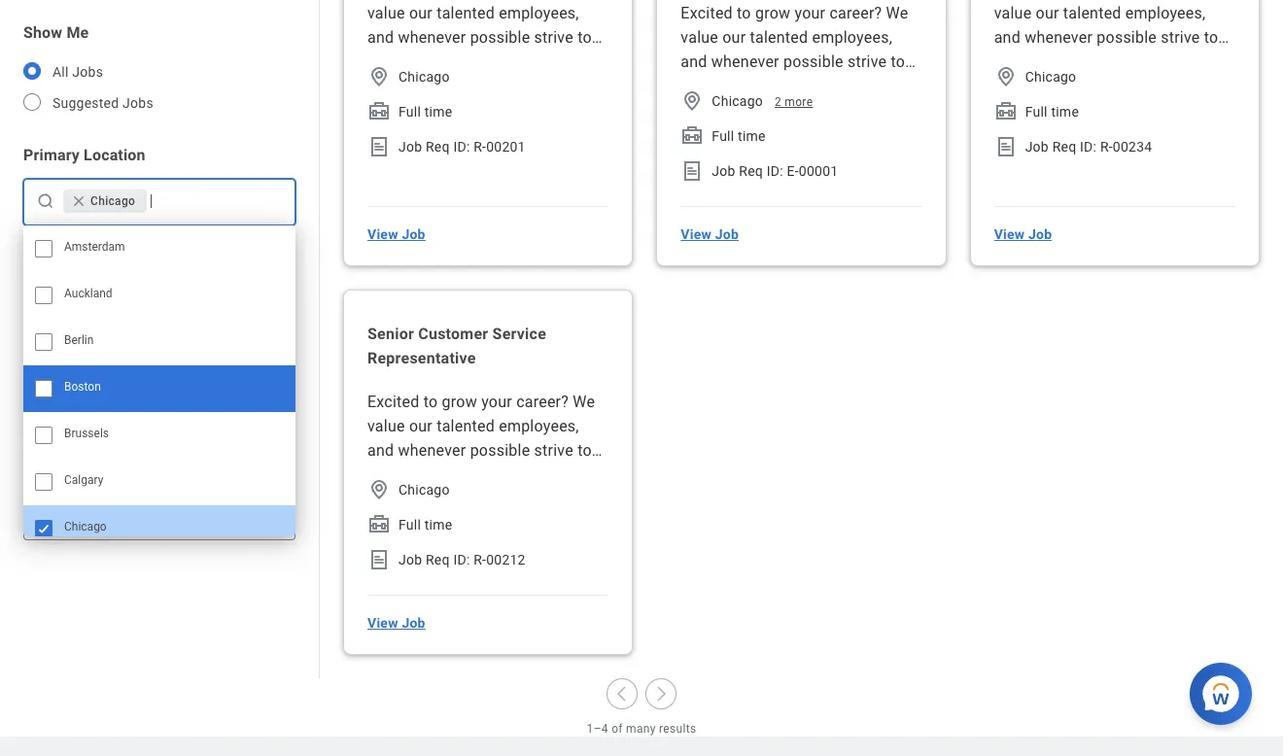 Task type: locate. For each thing, give the bounding box(es) containing it.
time type element for job req id : r-00201
[[368, 100, 391, 124]]

id left e- at the right of page
[[767, 163, 780, 179]]

search image
[[36, 192, 55, 211], [36, 507, 55, 526]]

customer
[[418, 325, 489, 343]]

jobrequisitionid image for job req id : r-00212
[[368, 549, 391, 572]]

time
[[23, 461, 60, 479]]

view job for job req id : e-00001
[[681, 227, 739, 242]]

1 vertical spatial jobs
[[123, 95, 154, 111]]

2
[[775, 95, 782, 109]]

time for : r-00201
[[425, 104, 453, 120]]

:
[[467, 139, 470, 155], [1094, 139, 1097, 155], [780, 163, 784, 179], [467, 552, 470, 568]]

jobrequisitionid image for job req id : e-00001
[[681, 159, 704, 183]]

time up job req id : r-00234
[[1052, 104, 1080, 120]]

jobrequisitionid image left job req id : e-00001
[[681, 159, 704, 183]]

search image down primary
[[36, 192, 55, 211]]

jobrequisitionid element for job req id : r-00234
[[995, 135, 1018, 159]]

full time
[[399, 104, 453, 120], [1026, 104, 1080, 120], [712, 128, 766, 144], [399, 517, 453, 533]]

2 jobrequisitionid image from the top
[[368, 549, 391, 572]]

0 horizontal spatial jobrequisitionid image
[[681, 159, 704, 183]]

1 vertical spatial jobrequisitionid image
[[368, 549, 391, 572]]

chicago inside 'option'
[[64, 520, 107, 534]]

full up job req id : r-00234
[[1026, 104, 1048, 120]]

full for job req id : e-00001
[[712, 128, 735, 144]]

jobrequisitionid image
[[368, 135, 391, 159], [368, 549, 391, 572]]

0 vertical spatial search image
[[36, 192, 55, 211]]

family
[[54, 356, 101, 374]]

me
[[66, 23, 89, 42]]

: left the 00201
[[467, 139, 470, 155]]

0 vertical spatial jobs
[[72, 64, 103, 80]]

id left 00234
[[1081, 139, 1094, 155]]

req left the 00201
[[426, 139, 450, 155]]

jobs for all jobs
[[72, 64, 103, 80]]

job req id : r-00234
[[1026, 139, 1153, 155]]

1 horizontal spatial jobrequisitionid image
[[995, 135, 1018, 159]]

jobs
[[72, 64, 103, 80], [123, 95, 154, 111]]

time
[[425, 104, 453, 120], [1052, 104, 1080, 120], [738, 128, 766, 144], [425, 517, 453, 533]]

full up job req id : r-00201
[[399, 104, 421, 120]]

all jobs
[[53, 64, 103, 80]]

calgary
[[64, 474, 103, 487]]

r-
[[474, 139, 486, 155], [1101, 139, 1113, 155], [474, 552, 486, 568]]

location
[[84, 146, 146, 164]]

location image
[[368, 65, 391, 89], [368, 478, 391, 502]]

chicago button
[[63, 190, 147, 213]]

jobrequisitionid image left job req id : r-00234
[[995, 135, 1018, 159]]

id
[[454, 139, 467, 155], [1081, 139, 1094, 155], [767, 163, 780, 179], [454, 552, 467, 568]]

1 vertical spatial search image
[[36, 507, 55, 526]]

time up job req id : e-00001
[[738, 128, 766, 144]]

time up the job req id : r-00212 in the left bottom of the page
[[425, 517, 453, 533]]

time type element for job req id : e-00001
[[681, 124, 704, 148]]

: for : r-00234
[[1094, 139, 1097, 155]]

location image for job req id : e-00001
[[681, 89, 704, 113]]

list box inside tab panel
[[23, 226, 296, 552]]

jobrequisitionid element left job req id : e-00001
[[681, 159, 704, 183]]

jobrequisitionid image left the job req id : r-00212 in the left bottom of the page
[[368, 549, 391, 572]]

time type image
[[368, 100, 391, 124], [995, 100, 1018, 124], [681, 124, 704, 148], [368, 514, 391, 537]]

remove image
[[71, 194, 90, 209], [71, 194, 87, 209]]

0 horizontal spatial location image
[[681, 89, 704, 113]]

0 vertical spatial location image
[[995, 65, 1018, 89]]

jobrequisitionid element
[[368, 135, 391, 159], [995, 135, 1018, 159], [681, 159, 704, 183], [368, 549, 391, 572]]

: for : r-00212
[[467, 552, 470, 568]]

search image down "time" at the bottom left of the page
[[36, 507, 55, 526]]

chicago
[[399, 69, 450, 85], [1026, 69, 1077, 85], [712, 93, 763, 109], [90, 195, 135, 208], [399, 482, 450, 498], [64, 520, 107, 534]]

of
[[612, 723, 623, 736]]

view for job req id : r-00201
[[368, 227, 398, 242]]

chicago up job req id : r-00201
[[399, 69, 450, 85]]

chicago option
[[23, 506, 296, 552]]

full for job req id : r-00234
[[1026, 104, 1048, 120]]

1 vertical spatial jobrequisitionid image
[[681, 159, 704, 183]]

req for : r-00201
[[426, 139, 450, 155]]

search image for job
[[36, 402, 55, 421]]

location image
[[995, 65, 1018, 89], [681, 89, 704, 113]]

job
[[399, 139, 422, 155], [1026, 139, 1049, 155], [712, 163, 736, 179], [402, 227, 426, 242], [716, 227, 739, 242], [1029, 227, 1053, 242], [23, 356, 50, 374], [399, 552, 422, 568], [402, 616, 426, 631]]

00212
[[486, 552, 526, 568]]

jobrequisitionid image left job req id : r-00201
[[368, 135, 391, 159]]

: for : r-00201
[[467, 139, 470, 155]]

full time up job req id : r-00234
[[1026, 104, 1080, 120]]

chicago down calgary
[[64, 520, 107, 534]]

id left the 00201
[[454, 139, 467, 155]]

chicago up job req id : r-00234
[[1026, 69, 1077, 85]]

chevron left image
[[613, 685, 632, 704]]

req left 00234
[[1053, 139, 1077, 155]]

: left 00212
[[467, 552, 470, 568]]

2 search image from the top
[[36, 507, 55, 526]]

time type image for job req id : r-00234
[[995, 100, 1018, 124]]

search image
[[36, 297, 55, 316], [36, 402, 55, 421]]

search image down job family
[[36, 402, 55, 421]]

0 vertical spatial location image
[[368, 65, 391, 89]]

: for : e-00001
[[780, 163, 784, 179]]

results
[[659, 723, 697, 736]]

list box containing amsterdam
[[23, 226, 296, 552]]

req left 00212
[[426, 552, 450, 568]]

: left e- at the right of page
[[780, 163, 784, 179]]

jobs right all
[[72, 64, 103, 80]]

view job
[[368, 227, 426, 242], [681, 227, 739, 242], [995, 227, 1053, 242], [368, 616, 426, 631]]

0 vertical spatial search image
[[36, 297, 55, 316]]

primary location
[[23, 146, 146, 164]]

time type element
[[368, 100, 391, 124], [995, 100, 1018, 124], [681, 124, 704, 148], [368, 514, 391, 537]]

1 horizontal spatial jobs
[[123, 95, 154, 111]]

auckland
[[64, 287, 112, 301]]

full up the job req id : r-00212 in the left bottom of the page
[[399, 517, 421, 533]]

location element
[[368, 65, 391, 89], [995, 65, 1018, 89], [681, 89, 704, 113], [368, 478, 391, 502]]

full
[[399, 104, 421, 120], [1026, 104, 1048, 120], [712, 128, 735, 144], [399, 517, 421, 533]]

req
[[426, 139, 450, 155], [1053, 139, 1077, 155], [739, 163, 763, 179], [426, 552, 450, 568]]

0 horizontal spatial jobs
[[72, 64, 103, 80]]

: left 00234
[[1094, 139, 1097, 155]]

view job button
[[360, 215, 434, 254], [673, 215, 747, 254], [987, 215, 1060, 254], [360, 604, 434, 643]]

search image left auckland
[[36, 297, 55, 316]]

list box
[[23, 226, 296, 552]]

time type image for job req id : r-00201
[[368, 100, 391, 124]]

chicago left 2
[[712, 93, 763, 109]]

view job button for job req id : r-00201
[[360, 215, 434, 254]]

full time for job req id : r-00201
[[399, 104, 453, 120]]

suggested
[[53, 95, 119, 111]]

None field
[[151, 192, 287, 211]]

full time up the job req id : r-00212 in the left bottom of the page
[[399, 517, 453, 533]]

chicago down location
[[90, 195, 135, 208]]

full time up job req id : r-00201
[[399, 104, 453, 120]]

view for job req id : r-00234
[[995, 227, 1025, 242]]

time for : e-00001
[[738, 128, 766, 144]]

jobrequisitionid element left job req id : r-00201
[[368, 135, 391, 159]]

1 jobrequisitionid image from the top
[[368, 135, 391, 159]]

many
[[626, 723, 656, 736]]

view
[[368, 227, 398, 242], [681, 227, 712, 242], [995, 227, 1025, 242], [368, 616, 398, 631]]

tab panel
[[0, 0, 1284, 737]]

jobrequisitionid image
[[995, 135, 1018, 159], [681, 159, 704, 183]]

0 vertical spatial jobrequisitionid image
[[995, 135, 1018, 159]]

id left 00212
[[454, 552, 467, 568]]

1 vertical spatial location image
[[368, 478, 391, 502]]

0 vertical spatial jobrequisitionid image
[[368, 135, 391, 159]]

2 search image from the top
[[36, 402, 55, 421]]

1 vertical spatial location image
[[681, 89, 704, 113]]

00201
[[486, 139, 526, 155]]

full time up job req id : e-00001
[[712, 128, 766, 144]]

pagination element
[[0, 679, 1284, 737]]

view for job req id : e-00001
[[681, 227, 712, 242]]

location element for job req id : e-00001
[[681, 89, 704, 113]]

r- for 00201
[[474, 139, 486, 155]]

full up job req id : e-00001
[[712, 128, 735, 144]]

jobrequisitionid element left the job req id : r-00212 in the left bottom of the page
[[368, 549, 391, 572]]

jobrequisitionid element left job req id : r-00234
[[995, 135, 1018, 159]]

req left e- at the right of page
[[739, 163, 763, 179]]

time up job req id : r-00201
[[425, 104, 453, 120]]

1 horizontal spatial location image
[[995, 65, 1018, 89]]

1 search image from the top
[[36, 297, 55, 316]]

1 vertical spatial search image
[[36, 402, 55, 421]]

jobs right "suggested"
[[123, 95, 154, 111]]

full time for job req id : e-00001
[[712, 128, 766, 144]]



Task type: describe. For each thing, give the bounding box(es) containing it.
amsterdam
[[64, 240, 125, 254]]

full time for job req id : r-00234
[[1026, 104, 1080, 120]]

id for : r-00212
[[454, 552, 467, 568]]

req for : e-00001
[[739, 163, 763, 179]]

primary
[[23, 146, 80, 164]]

suggested jobs
[[53, 95, 154, 111]]

type
[[63, 461, 98, 479]]

chicago inside button
[[90, 195, 135, 208]]

jobrequisitionid image for job req id : r-00201
[[368, 135, 391, 159]]

time type image for job req id : e-00001
[[681, 124, 704, 148]]

view job for job req id : r-00234
[[995, 227, 1053, 242]]

2 more
[[775, 95, 813, 109]]

boston option
[[23, 366, 296, 412]]

job req id : e-00001
[[712, 163, 839, 179]]

press left arrow to navigate selected items field
[[151, 186, 287, 217]]

search image for hiring
[[36, 297, 55, 316]]

boston
[[64, 380, 101, 394]]

1 search image from the top
[[36, 192, 55, 211]]

req for : r-00234
[[1053, 139, 1077, 155]]

amsterdam option
[[23, 226, 296, 272]]

req for : r-00212
[[426, 552, 450, 568]]

job req id : r-00212
[[399, 552, 526, 568]]

view job button for job req id : r-00234
[[987, 215, 1060, 254]]

time type element for job req id : r-00234
[[995, 100, 1018, 124]]

brussels
[[64, 427, 109, 441]]

00001
[[799, 163, 839, 179]]

r- for 00234
[[1101, 139, 1113, 155]]

1–4 of many results
[[587, 723, 697, 736]]

1–4
[[587, 723, 609, 736]]

2 more button
[[775, 94, 813, 110]]

r- for 00212
[[474, 552, 486, 568]]

more
[[785, 95, 813, 109]]

berlin
[[64, 334, 94, 347]]

view job button for job req id : e-00001
[[673, 215, 747, 254]]

e-
[[787, 163, 799, 179]]

1 location image from the top
[[368, 65, 391, 89]]

berlin option
[[23, 319, 296, 366]]

calgary option
[[23, 459, 296, 506]]

senior
[[368, 325, 414, 343]]

full for job req id : r-00201
[[399, 104, 421, 120]]

hiring manager
[[23, 251, 134, 269]]

job family
[[23, 356, 101, 374]]

all
[[53, 64, 69, 80]]

chicago up the job req id : r-00212 in the left bottom of the page
[[399, 482, 450, 498]]

00234
[[1113, 139, 1153, 155]]

jobrequisitionid image for job req id : r-00234
[[995, 135, 1018, 159]]

brussels option
[[23, 412, 296, 459]]

job req id : r-00201
[[399, 139, 526, 155]]

location element for job req id : r-00234
[[995, 65, 1018, 89]]

time for : r-00234
[[1052, 104, 1080, 120]]

auckland option
[[23, 272, 296, 319]]

id for : e-00001
[[767, 163, 780, 179]]

tab panel containing show me
[[0, 0, 1284, 737]]

show
[[23, 23, 62, 42]]

senior customer service representative
[[368, 325, 547, 368]]

show me
[[23, 23, 89, 42]]

time type
[[23, 461, 98, 479]]

location element for job req id : r-00201
[[368, 65, 391, 89]]

2 location image from the top
[[368, 478, 391, 502]]

manager
[[71, 251, 134, 269]]

view job for job req id : r-00201
[[368, 227, 426, 242]]

location image for job req id : r-00234
[[995, 65, 1018, 89]]

representative
[[368, 349, 476, 368]]

chevron right image
[[652, 685, 671, 704]]

jobrequisitionid element for job req id : r-00212
[[368, 549, 391, 572]]

jobs for suggested jobs
[[123, 95, 154, 111]]

service
[[493, 325, 547, 343]]

id for : r-00234
[[1081, 139, 1094, 155]]

jobrequisitionid element for job req id : r-00201
[[368, 135, 391, 159]]

hiring
[[23, 251, 67, 269]]

jobrequisitionid element for job req id : e-00001
[[681, 159, 704, 183]]

id for : r-00201
[[454, 139, 467, 155]]



Task type: vqa. For each thing, say whether or not it's contained in the screenshot.
seventh Hours: from left
no



